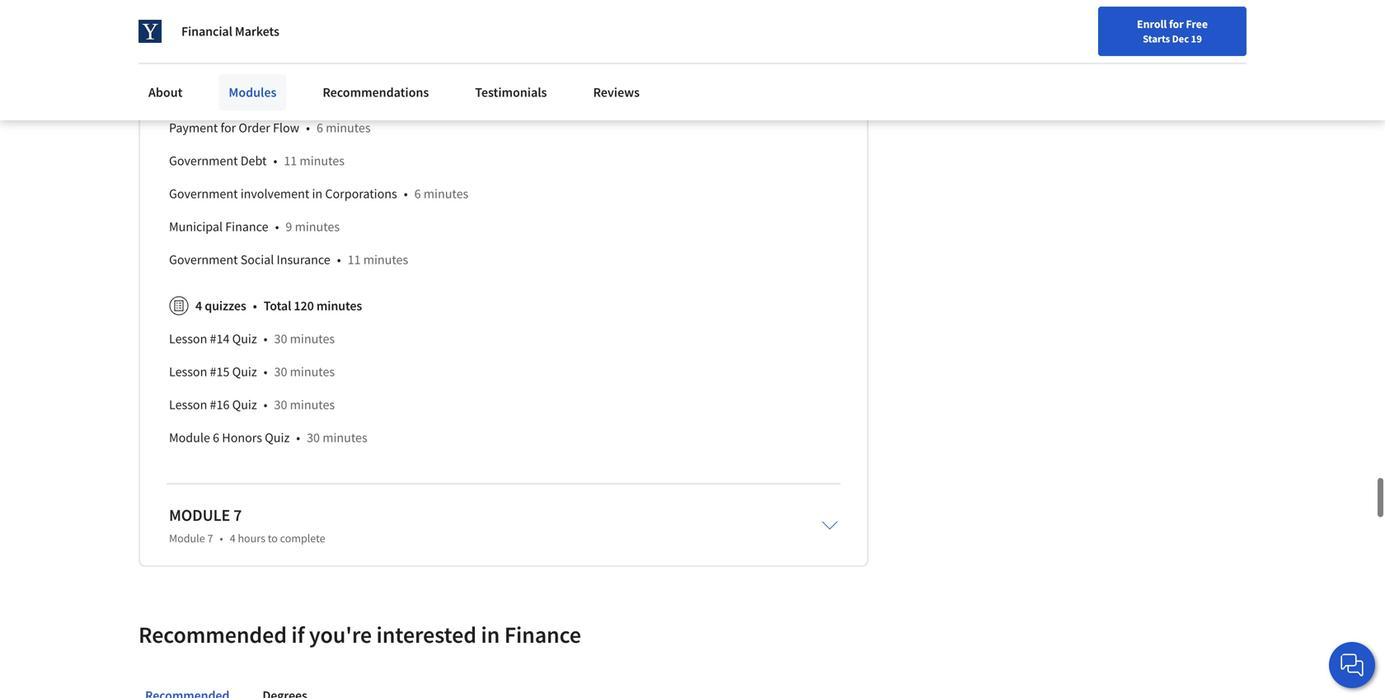 Task type: describe. For each thing, give the bounding box(es) containing it.
high
[[169, 87, 195, 103]]

book
[[234, 54, 263, 70]]

30 for lesson #14 quiz
[[274, 331, 287, 347]]

social
[[241, 252, 274, 268]]

enroll
[[1138, 16, 1167, 31]]

trading
[[258, 87, 300, 103]]

module 6 honors quiz • 30 minutes
[[169, 430, 368, 446]]

in inside region
[[312, 186, 323, 202]]

yale university image
[[139, 20, 162, 43]]

6 left honors
[[213, 430, 219, 446]]

financial
[[181, 23, 232, 40]]

government debt • 11 minutes
[[169, 153, 345, 169]]

1 vertical spatial 11
[[348, 252, 361, 268]]

english button
[[1040, 0, 1139, 54]]

5 minutes
[[317, 87, 371, 103]]

recommended
[[139, 621, 287, 650]]

payment
[[169, 120, 218, 136]]

modules link
[[219, 74, 287, 111]]

lesson #15 quiz • 30 minutes
[[169, 364, 335, 380]]

lesson for lesson #14 quiz
[[169, 331, 207, 347]]

module 7 module 7 • 4 hours to complete
[[169, 505, 325, 546]]

frequency
[[197, 87, 255, 103]]

6 up book
[[244, 21, 251, 37]]

#15
[[210, 364, 230, 380]]

free
[[1186, 16, 1208, 31]]

english
[[1069, 19, 1109, 35]]

• down total
[[264, 331, 268, 347]]

0 horizontal spatial 4
[[195, 298, 202, 314]]

financial markets
[[181, 23, 279, 40]]

• right corporations
[[404, 186, 408, 202]]

lesson for lesson #16 quiz
[[169, 397, 207, 413]]

quiz right honors
[[265, 430, 290, 446]]

dec
[[1173, 32, 1190, 45]]

quiz for lesson #14 quiz
[[232, 331, 257, 347]]

municipal
[[169, 219, 223, 235]]

if
[[292, 621, 305, 650]]

• right insurance
[[337, 252, 341, 268]]

• left total
[[253, 298, 257, 314]]

hide info about module content region
[[169, 0, 838, 461]]

1 vertical spatial 7
[[207, 531, 213, 546]]

0 horizontal spatial 11
[[284, 153, 297, 169]]

finance inside hide info about module content region
[[225, 219, 269, 235]]

6 right corporations
[[415, 186, 421, 202]]

you're
[[309, 621, 372, 650]]

recommendations link
[[313, 74, 439, 111]]

• right financial
[[234, 21, 238, 37]]

4 inside module 7 module 7 • 4 hours to complete
[[230, 531, 236, 546]]

4 quizzes
[[195, 298, 246, 314]]

• total 120 minutes
[[253, 298, 362, 314]]

insurance
[[277, 252, 331, 268]]

enroll for free starts dec 19
[[1138, 16, 1208, 45]]

debt
[[241, 153, 267, 169]]

recommended if you're interested in finance
[[139, 621, 581, 650]]

government for government social insurance
[[169, 252, 238, 268]]

lesson #14 quiz • 30 minutes
[[169, 331, 335, 347]]

1 vertical spatial order
[[239, 120, 270, 136]]

about
[[148, 84, 183, 101]]

lesson #16 quiz • 30 minutes
[[169, 397, 335, 413]]



Task type: vqa. For each thing, say whether or not it's contained in the screenshot.


Task type: locate. For each thing, give the bounding box(es) containing it.
0 horizontal spatial finance
[[225, 219, 269, 235]]

0 vertical spatial government
[[169, 153, 238, 169]]

1 vertical spatial module
[[169, 531, 205, 546]]

2 lesson from the top
[[169, 364, 207, 380]]

government
[[169, 153, 238, 169], [169, 186, 238, 202], [169, 252, 238, 268]]

1 lesson from the top
[[169, 331, 207, 347]]

total
[[264, 298, 291, 314]]

0 horizontal spatial 7
[[207, 531, 213, 546]]

0 vertical spatial order
[[200, 54, 232, 70]]

0 vertical spatial lesson
[[169, 331, 207, 347]]

• left hours
[[220, 531, 223, 546]]

2 government from the top
[[169, 186, 238, 202]]

7 down 'module'
[[207, 531, 213, 546]]

1 horizontal spatial 7
[[234, 505, 242, 526]]

6
[[244, 21, 251, 37], [317, 120, 323, 136], [415, 186, 421, 202], [213, 430, 219, 446]]

5
[[317, 87, 323, 103]]

1 vertical spatial finance
[[505, 621, 581, 650]]

order down financial
[[200, 54, 232, 70]]

0 vertical spatial 4
[[280, 54, 287, 70]]

1 horizontal spatial 4
[[230, 531, 236, 546]]

quiz for lesson #15 quiz
[[232, 364, 257, 380]]

1 vertical spatial 4
[[195, 298, 202, 314]]

involvement
[[241, 186, 310, 202]]

payment for order flow • 6 minutes
[[169, 120, 371, 136]]

30 down lesson #16 quiz • 30 minutes
[[307, 430, 320, 446]]

chat with us image
[[1340, 652, 1366, 679]]

reviews
[[593, 84, 640, 101]]

starts
[[1143, 32, 1171, 45]]

modules
[[229, 84, 277, 101]]

2 module from the top
[[169, 531, 205, 546]]

to
[[268, 531, 278, 546]]

• left 9
[[275, 219, 279, 235]]

recommendations
[[323, 84, 429, 101]]

0 horizontal spatial for
[[221, 120, 236, 136]]

0 horizontal spatial in
[[312, 186, 323, 202]]

1 vertical spatial for
[[221, 120, 236, 136]]

government for government involvement in corporations
[[169, 186, 238, 202]]

module
[[169, 430, 210, 446], [169, 531, 205, 546]]

flow
[[273, 120, 299, 136]]

complete
[[280, 531, 325, 546]]

4 left quizzes
[[195, 298, 202, 314]]

reviews link
[[584, 74, 650, 111]]

lesson for lesson #15 quiz
[[169, 364, 207, 380]]

19
[[1192, 32, 1203, 45]]

• up lesson #16 quiz • 30 minutes
[[264, 364, 268, 380]]

0 vertical spatial module
[[169, 430, 210, 446]]

30 down total
[[274, 331, 287, 347]]

None search field
[[235, 10, 631, 43]]

government down payment
[[169, 153, 238, 169]]

government social insurance • 11 minutes
[[169, 252, 408, 268]]

limit order book • 4 minutes
[[169, 54, 334, 70]]

0 vertical spatial in
[[312, 186, 323, 202]]

4
[[280, 54, 287, 70], [195, 298, 202, 314], [230, 531, 236, 546]]

quiz right #16
[[232, 397, 257, 413]]

3 lesson from the top
[[169, 397, 207, 413]]

lesson left #14
[[169, 331, 207, 347]]

lesson
[[169, 331, 207, 347], [169, 364, 207, 380], [169, 397, 207, 413]]

0 vertical spatial 11
[[284, 153, 297, 169]]

for
[[1170, 16, 1184, 31], [221, 120, 236, 136]]

hours
[[238, 531, 266, 546]]

6 down '5'
[[317, 120, 323, 136]]

for up dec on the top right
[[1170, 16, 1184, 31]]

• right honors
[[296, 430, 300, 446]]

show notifications image
[[1163, 21, 1183, 40]]

• right the flow
[[306, 120, 310, 136]]

testimonials
[[475, 84, 547, 101]]

government down the municipal
[[169, 252, 238, 268]]

exchanges • 6 minutes
[[169, 21, 298, 37]]

lesson left #15
[[169, 364, 207, 380]]

about link
[[139, 74, 193, 111]]

government for government debt
[[169, 153, 238, 169]]

testimonials link
[[465, 74, 557, 111]]

government up the municipal
[[169, 186, 238, 202]]

module inside region
[[169, 430, 210, 446]]

• inside module 7 module 7 • 4 hours to complete
[[220, 531, 223, 546]]

0 vertical spatial finance
[[225, 219, 269, 235]]

quiz right #14
[[232, 331, 257, 347]]

module
[[169, 505, 230, 526]]

government involvement in corporations • 6 minutes
[[169, 186, 469, 202]]

2 horizontal spatial 4
[[280, 54, 287, 70]]

order
[[200, 54, 232, 70], [239, 120, 270, 136]]

30 up lesson #16 quiz • 30 minutes
[[274, 364, 287, 380]]

•
[[234, 21, 238, 37], [270, 54, 274, 70], [306, 120, 310, 136], [273, 153, 277, 169], [404, 186, 408, 202], [275, 219, 279, 235], [337, 252, 341, 268], [253, 298, 257, 314], [264, 331, 268, 347], [264, 364, 268, 380], [264, 397, 268, 413], [296, 430, 300, 446], [220, 531, 223, 546]]

recommendation tabs tab list
[[139, 677, 1247, 699]]

for inside enroll for free starts dec 19
[[1170, 16, 1184, 31]]

for for enroll
[[1170, 16, 1184, 31]]

markets
[[235, 23, 279, 40]]

1 vertical spatial lesson
[[169, 364, 207, 380]]

0 horizontal spatial order
[[200, 54, 232, 70]]

order left the flow
[[239, 120, 270, 136]]

1 horizontal spatial for
[[1170, 16, 1184, 31]]

1 vertical spatial in
[[481, 621, 500, 650]]

2 vertical spatial 4
[[230, 531, 236, 546]]

• right book
[[270, 54, 274, 70]]

4 up trading
[[280, 54, 287, 70]]

exchanges
[[169, 21, 227, 37]]

30 for lesson #15 quiz
[[274, 364, 287, 380]]

1 horizontal spatial finance
[[505, 621, 581, 650]]

module inside module 7 module 7 • 4 hours to complete
[[169, 531, 205, 546]]

for inside hide info about module content region
[[221, 120, 236, 136]]

in right interested
[[481, 621, 500, 650]]

11 down the flow
[[284, 153, 297, 169]]

honors
[[222, 430, 262, 446]]

4 left hours
[[230, 531, 236, 546]]

9
[[286, 219, 292, 235]]

0 vertical spatial for
[[1170, 16, 1184, 31]]

1 horizontal spatial in
[[481, 621, 500, 650]]

minutes
[[253, 21, 298, 37], [289, 54, 334, 70], [326, 87, 371, 103], [326, 120, 371, 136], [300, 153, 345, 169], [424, 186, 469, 202], [295, 219, 340, 235], [364, 252, 408, 268], [317, 298, 362, 314], [290, 331, 335, 347], [290, 364, 335, 380], [290, 397, 335, 413], [323, 430, 368, 446]]

interested
[[377, 621, 477, 650]]

7 up hours
[[234, 505, 242, 526]]

corporations
[[325, 186, 397, 202]]

30
[[274, 331, 287, 347], [274, 364, 287, 380], [274, 397, 287, 413], [307, 430, 320, 446]]

finance
[[225, 219, 269, 235], [505, 621, 581, 650]]

11 right insurance
[[348, 252, 361, 268]]

2 vertical spatial government
[[169, 252, 238, 268]]

high frequency trading
[[169, 87, 300, 103]]

in right involvement
[[312, 186, 323, 202]]

3 government from the top
[[169, 252, 238, 268]]

for for payment
[[221, 120, 236, 136]]

in
[[312, 186, 323, 202], [481, 621, 500, 650]]

11
[[284, 153, 297, 169], [348, 252, 361, 268]]

module down #16
[[169, 430, 210, 446]]

30 up the "module 6 honors quiz • 30 minutes"
[[274, 397, 287, 413]]

#14
[[210, 331, 230, 347]]

1 government from the top
[[169, 153, 238, 169]]

lesson left #16
[[169, 397, 207, 413]]

quizzes
[[205, 298, 246, 314]]

2 vertical spatial lesson
[[169, 397, 207, 413]]

1 vertical spatial government
[[169, 186, 238, 202]]

0 vertical spatial 7
[[234, 505, 242, 526]]

120
[[294, 298, 314, 314]]

for down frequency
[[221, 120, 236, 136]]

• right debt
[[273, 153, 277, 169]]

7
[[234, 505, 242, 526], [207, 531, 213, 546]]

module down 'module'
[[169, 531, 205, 546]]

quiz for lesson #16 quiz
[[232, 397, 257, 413]]

quiz right #15
[[232, 364, 257, 380]]

1 module from the top
[[169, 430, 210, 446]]

1 horizontal spatial 11
[[348, 252, 361, 268]]

1 horizontal spatial order
[[239, 120, 270, 136]]

• up the "module 6 honors quiz • 30 minutes"
[[264, 397, 268, 413]]

#16
[[210, 397, 230, 413]]

limit
[[169, 54, 197, 70]]

30 for lesson #16 quiz
[[274, 397, 287, 413]]

municipal finance • 9 minutes
[[169, 219, 340, 235]]

quiz
[[232, 331, 257, 347], [232, 364, 257, 380], [232, 397, 257, 413], [265, 430, 290, 446]]



